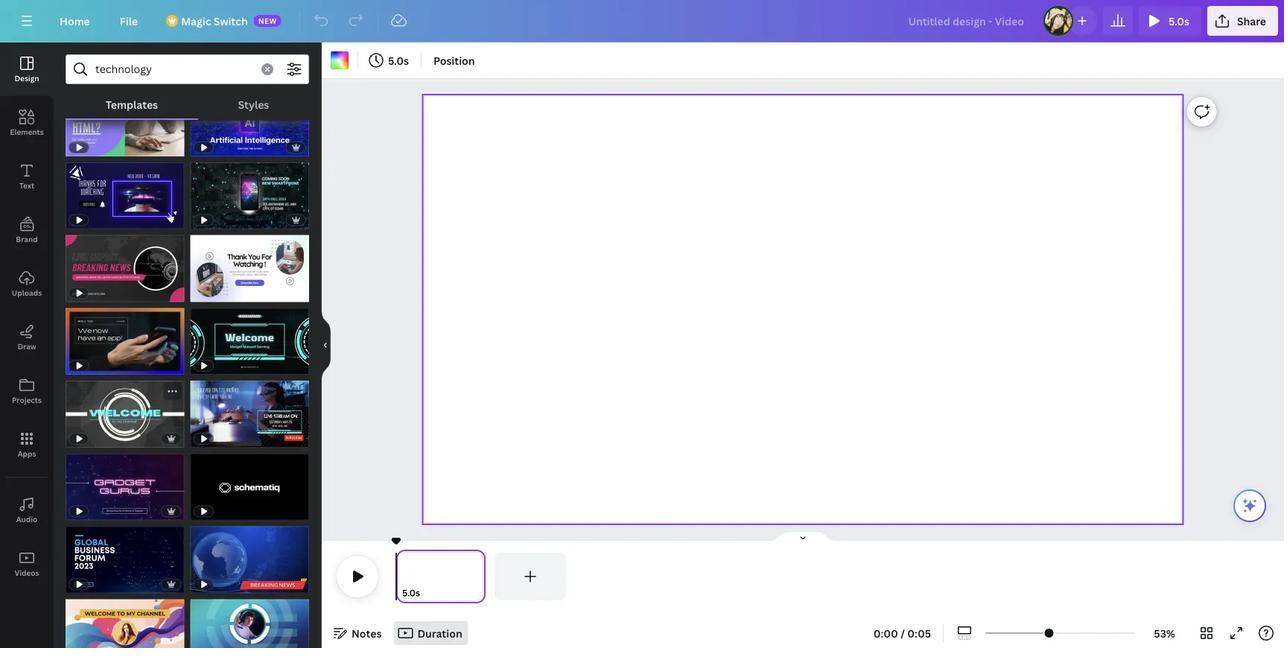 Task type: describe. For each thing, give the bounding box(es) containing it.
main menu bar
[[0, 0, 1285, 42]]

5.0s for 5.0s button in the main menu bar
[[1169, 14, 1190, 28]]

hide image
[[321, 310, 331, 381]]

blue and orange gradient video centric tech announcement / reveal video group
[[66, 299, 184, 375]]

media kit video in black and white pink orange bold gradient style group
[[190, 445, 309, 521]]

0:00
[[874, 626, 899, 640]]

#ffffff image
[[331, 51, 349, 69]]

uploads
[[12, 288, 42, 298]]

home
[[60, 14, 90, 28]]

purple blue modern technology vr games video group
[[190, 372, 309, 448]]

design button
[[0, 42, 54, 96]]

0:00 / 0:05
[[874, 626, 932, 640]]

elements
[[10, 127, 44, 137]]

magic switch
[[181, 14, 248, 28]]

5.0s button inside main menu bar
[[1139, 6, 1202, 36]]

trimming, end edge slider
[[472, 553, 486, 601]]

videos
[[15, 568, 39, 578]]

Search Video templates search field
[[95, 55, 253, 83]]

text button
[[0, 150, 54, 203]]

1 vertical spatial 5.0s button
[[364, 48, 415, 72]]

trimming, start edge slider
[[396, 553, 410, 601]]

purple and green colorful modern technology youtube intro group
[[66, 90, 184, 156]]

2 vertical spatial 5.0s
[[402, 587, 420, 599]]

purple modern technology vr games youtube gaming video group
[[66, 154, 184, 229]]

magic
[[181, 14, 211, 28]]

hide pages image
[[768, 531, 839, 543]]

blue white gradient techno thank you for watching video image
[[190, 235, 309, 302]]

styles
[[238, 97, 269, 111]]

0:05
[[908, 626, 932, 640]]

blue corporate artificial intelligence tech video background group
[[190, 90, 309, 156]]

apps button
[[0, 418, 54, 472]]

dark futuristic technology channel youtube video intro group
[[66, 445, 184, 521]]

apps
[[18, 449, 36, 459]]

draw
[[17, 341, 36, 351]]

Page title text field
[[427, 586, 433, 601]]

share button
[[1208, 6, 1279, 36]]

file
[[120, 14, 138, 28]]



Task type: locate. For each thing, give the bounding box(es) containing it.
5.0s button
[[1139, 6, 1202, 36], [364, 48, 415, 72], [402, 586, 420, 601]]

5.0s
[[1169, 14, 1190, 28], [388, 53, 409, 67], [402, 587, 420, 599]]

videos button
[[0, 537, 54, 591]]

audio button
[[0, 484, 54, 537]]

5.0s inside main menu bar
[[1169, 14, 1190, 28]]

switch
[[214, 14, 248, 28]]

text
[[19, 180, 34, 190]]

2 vertical spatial 5.0s button
[[402, 586, 420, 601]]

yellow, pink, blue, orange, and purple modern technology youtube intro group
[[66, 590, 184, 648]]

teal neon and futuristric gaming youtube intro group
[[190, 299, 309, 375]]

audio
[[16, 514, 37, 524]]

5.0s left "position"
[[388, 53, 409, 67]]

templates button
[[66, 90, 198, 118]]

blue red modern breaking news youtube intro group
[[190, 518, 309, 593]]

53% button
[[1141, 621, 1189, 645]]

/
[[901, 626, 905, 640]]

Design title text field
[[897, 6, 1038, 36]]

0 vertical spatial 5.0s
[[1169, 14, 1190, 28]]

dark blue neon new smartphone product video group
[[190, 154, 309, 229]]

duration button
[[394, 621, 468, 645]]

uploads button
[[0, 257, 54, 311]]

share
[[1238, 14, 1267, 28]]

5.0s left page title text box
[[402, 587, 420, 599]]

5.0s for the middle 5.0s button
[[388, 53, 409, 67]]

draw button
[[0, 311, 54, 364]]

5.0s button left page title text box
[[402, 586, 420, 601]]

position button
[[428, 48, 481, 72]]

design
[[14, 73, 39, 83]]

black and turquoise geomatric technology welcome intro youtube group
[[66, 373, 184, 448]]

53%
[[1155, 626, 1176, 640]]

notes button
[[328, 621, 388, 645]]

blue white gradient techno thank you for watching video group
[[190, 226, 309, 302]]

1 vertical spatial 5.0s
[[388, 53, 409, 67]]

projects button
[[0, 364, 54, 418]]

new
[[258, 16, 277, 26]]

position
[[434, 53, 475, 67]]

0 vertical spatial 5.0s button
[[1139, 6, 1202, 36]]

side panel tab list
[[0, 42, 54, 591]]

styles button
[[198, 90, 309, 118]]

duration
[[418, 626, 463, 640]]

blue futuristic gaming channel youtube intro group
[[190, 590, 309, 648]]

blue global business forum tech video background group
[[66, 518, 184, 593]]

projects
[[12, 395, 42, 405]]

5.0s button left share dropdown button
[[1139, 6, 1202, 36]]

elements button
[[0, 96, 54, 150]]

5.0s button right #ffffff image
[[364, 48, 415, 72]]

file button
[[108, 6, 150, 36]]

templates
[[106, 97, 158, 111]]

5.0s left share dropdown button
[[1169, 14, 1190, 28]]

brand button
[[0, 203, 54, 257]]

notes
[[352, 626, 382, 640]]

home link
[[48, 6, 102, 36]]

brand
[[16, 234, 38, 244]]

black pink modern bold breaking news intro video group
[[66, 226, 184, 302]]

canva assistant image
[[1242, 497, 1259, 515]]



Task type: vqa. For each thing, say whether or not it's contained in the screenshot.
Free online Gantt chart maker Organize projects and plot tasks with our free Gantt chart maker.
no



